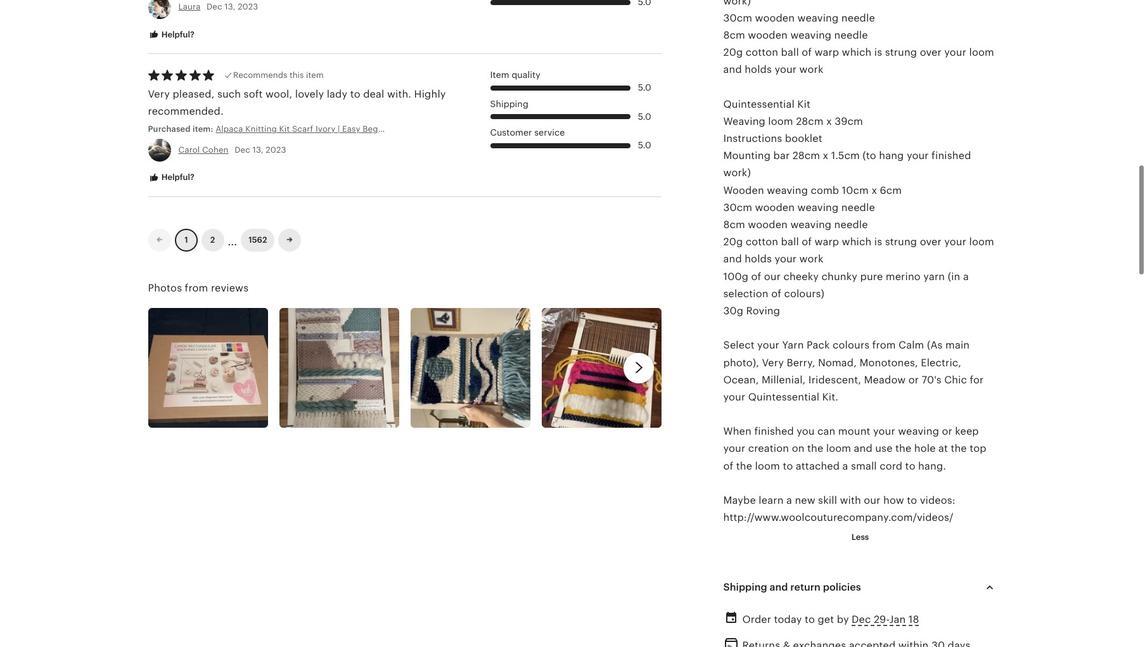 Task type: locate. For each thing, give the bounding box(es) containing it.
pure
[[861, 270, 883, 282]]

1 vertical spatial work
[[800, 253, 824, 265]]

over inside 30cm wooden weaving needle 8cm wooden weaving needle 20g cotton ball of warp which is strung over your loom and holds your work
[[920, 46, 942, 58]]

0 horizontal spatial finished
[[755, 426, 794, 438]]

holds up "100g"
[[745, 253, 772, 265]]

item quality
[[490, 70, 541, 80]]

2 vertical spatial 5.0
[[638, 140, 651, 150]]

shipping and return policies button
[[712, 572, 1009, 603]]

30cm inside 30cm wooden weaving needle 8cm wooden weaving needle 20g cotton ball of warp which is strung over your loom and holds your work
[[724, 12, 753, 24]]

and left return
[[770, 581, 788, 593]]

1 vertical spatial very
[[762, 357, 784, 369]]

2 30cm from the top
[[724, 201, 753, 214]]

0 vertical spatial finished
[[932, 150, 972, 162]]

or left 70's
[[909, 374, 919, 386]]

1 horizontal spatial very
[[762, 357, 784, 369]]

very inside very pleased, such soft wool, lovely lady to deal with.  highly recommended.
[[148, 88, 170, 100]]

0 horizontal spatial very
[[148, 88, 170, 100]]

0 vertical spatial or
[[909, 374, 919, 386]]

1 vertical spatial cotton
[[746, 236, 779, 248]]

1 which from the top
[[842, 46, 872, 58]]

2023 down very pleased, such soft wool, lovely lady to deal with.  highly recommended.
[[266, 145, 286, 155]]

shipping for shipping
[[490, 99, 529, 109]]

a left new
[[787, 495, 792, 507]]

this
[[290, 70, 304, 80]]

2 vertical spatial a
[[787, 495, 792, 507]]

and up weaving
[[724, 64, 742, 76]]

2 is from the top
[[875, 236, 883, 248]]

finished
[[932, 150, 972, 162], [755, 426, 794, 438]]

0 vertical spatial 5.0
[[638, 82, 651, 93]]

wooden
[[755, 12, 795, 24], [748, 29, 788, 41], [755, 201, 795, 214], [748, 219, 788, 231]]

kit
[[798, 98, 811, 110]]

over
[[920, 46, 942, 58], [920, 236, 942, 248]]

0 vertical spatial warp
[[815, 46, 840, 58]]

0 horizontal spatial from
[[185, 282, 208, 294]]

2 link
[[201, 229, 224, 252]]

0 vertical spatial 8cm
[[724, 29, 746, 41]]

finished inside quintessential kit weaving loom 28cm x 39cm instructions booklet mounting bar 28cm x 1.5cm (to hang your finished work) wooden weaving comb 10cm x 6cm 30cm wooden weaving needle 8cm wooden weaving needle 20g cotton ball of warp which is strung over your loom and holds your work 100g of our cheeky chunky pure merino yarn (in a selection of colours) 30g roving
[[932, 150, 972, 162]]

warp inside quintessential kit weaving loom 28cm x 39cm instructions booklet mounting bar 28cm x 1.5cm (to hang your finished work) wooden weaving comb 10cm x 6cm 30cm wooden weaving needle 8cm wooden weaving needle 20g cotton ball of warp which is strung over your loom and holds your work 100g of our cheeky chunky pure merino yarn (in a selection of colours) 30g roving
[[815, 236, 840, 248]]

1 horizontal spatial 13,
[[253, 145, 264, 155]]

1 holds from the top
[[745, 64, 772, 76]]

finished inside when finished you can mount your weaving or keep your creation on the loom and use the hole at the top of the loom to attached a small cord to hang.
[[755, 426, 794, 438]]

weaving
[[798, 12, 839, 24], [791, 29, 832, 41], [767, 184, 808, 196], [798, 201, 839, 214], [791, 219, 832, 231], [898, 426, 940, 438]]

a inside quintessential kit weaving loom 28cm x 39cm instructions booklet mounting bar 28cm x 1.5cm (to hang your finished work) wooden weaving comb 10cm x 6cm 30cm wooden weaving needle 8cm wooden weaving needle 20g cotton ball of warp which is strung over your loom and holds your work 100g of our cheeky chunky pure merino yarn (in a selection of colours) 30g roving
[[964, 270, 969, 282]]

work up the cheeky
[[800, 253, 824, 265]]

dec right "by"
[[852, 613, 871, 625]]

5.0 for service
[[638, 140, 651, 150]]

1 vertical spatial which
[[842, 236, 872, 248]]

and up small
[[854, 443, 873, 455]]

13, right the laura link
[[225, 2, 236, 12]]

13, right cohen
[[253, 145, 264, 155]]

the right use
[[896, 443, 912, 455]]

2 ball from the top
[[781, 236, 799, 248]]

the
[[808, 443, 824, 455], [896, 443, 912, 455], [951, 443, 967, 455], [737, 460, 753, 472]]

meadow
[[864, 374, 906, 386]]

is inside quintessential kit weaving loom 28cm x 39cm instructions booklet mounting bar 28cm x 1.5cm (to hang your finished work) wooden weaving comb 10cm x 6cm 30cm wooden weaving needle 8cm wooden weaving needle 20g cotton ball of warp which is strung over your loom and holds your work 100g of our cheeky chunky pure merino yarn (in a selection of colours) 30g roving
[[875, 236, 883, 248]]

x left 39cm
[[827, 115, 832, 127]]

1 vertical spatial finished
[[755, 426, 794, 438]]

2 warp from the top
[[815, 236, 840, 248]]

20g inside quintessential kit weaving loom 28cm x 39cm instructions booklet mounting bar 28cm x 1.5cm (to hang your finished work) wooden weaving comb 10cm x 6cm 30cm wooden weaving needle 8cm wooden weaving needle 20g cotton ball of warp which is strung over your loom and holds your work 100g of our cheeky chunky pure merino yarn (in a selection of colours) 30g roving
[[724, 236, 743, 248]]

or up at
[[942, 426, 953, 438]]

yarn
[[783, 339, 804, 351]]

holds up weaving
[[745, 64, 772, 76]]

30cm inside quintessential kit weaving loom 28cm x 39cm instructions booklet mounting bar 28cm x 1.5cm (to hang your finished work) wooden weaving comb 10cm x 6cm 30cm wooden weaving needle 8cm wooden weaving needle 20g cotton ball of warp which is strung over your loom and holds your work 100g of our cheeky chunky pure merino yarn (in a selection of colours) 30g roving
[[724, 201, 753, 214]]

which
[[842, 46, 872, 58], [842, 236, 872, 248]]

2 horizontal spatial a
[[964, 270, 969, 282]]

order
[[743, 613, 772, 625]]

or
[[909, 374, 919, 386], [942, 426, 953, 438]]

when finished you can mount your weaving or keep your creation on the loom and use the hole at the top of the loom to attached a small cord to hang.
[[724, 426, 987, 472]]

to inside very pleased, such soft wool, lovely lady to deal with.  highly recommended.
[[350, 88, 361, 100]]

when
[[724, 426, 752, 438]]

and
[[724, 64, 742, 76], [724, 253, 742, 265], [854, 443, 873, 455], [770, 581, 788, 593]]

helpful? button down carol
[[139, 166, 204, 190]]

work inside quintessential kit weaving loom 28cm x 39cm instructions booklet mounting bar 28cm x 1.5cm (to hang your finished work) wooden weaving comb 10cm x 6cm 30cm wooden weaving needle 8cm wooden weaving needle 20g cotton ball of warp which is strung over your loom and holds your work 100g of our cheeky chunky pure merino yarn (in a selection of colours) 30g roving
[[800, 253, 824, 265]]

shipping up customer
[[490, 99, 529, 109]]

finished right "hang"
[[932, 150, 972, 162]]

0 vertical spatial over
[[920, 46, 942, 58]]

very
[[148, 88, 170, 100], [762, 357, 784, 369]]

0 vertical spatial 28cm
[[796, 115, 824, 127]]

2 which from the top
[[842, 236, 872, 248]]

holds
[[745, 64, 772, 76], [745, 253, 772, 265]]

recommended.
[[148, 105, 224, 117]]

over inside quintessential kit weaving loom 28cm x 39cm instructions booklet mounting bar 28cm x 1.5cm (to hang your finished work) wooden weaving comb 10cm x 6cm 30cm wooden weaving needle 8cm wooden weaving needle 20g cotton ball of warp which is strung over your loom and holds your work 100g of our cheeky chunky pure merino yarn (in a selection of colours) 30g roving
[[920, 236, 942, 248]]

order today to get by dec 29-jan 18
[[743, 613, 920, 625]]

lady
[[327, 88, 348, 100]]

millenial,
[[762, 374, 806, 386]]

highly
[[414, 88, 446, 100]]

or inside select your yarn pack colours from calm (as main photo), very berry, nomad, monotones, electric, ocean, millenial, iridescent, meadow or 70's chic for your quintessential kit.
[[909, 374, 919, 386]]

of
[[802, 46, 812, 58], [802, 236, 812, 248], [752, 270, 762, 282], [772, 288, 782, 300], [724, 460, 734, 472]]

1 strung from the top
[[885, 46, 918, 58]]

0 vertical spatial 20g
[[724, 46, 743, 58]]

0 vertical spatial ball
[[781, 46, 799, 58]]

5.0
[[638, 82, 651, 93], [638, 111, 651, 121], [638, 140, 651, 150]]

1 helpful? from the top
[[159, 30, 195, 39]]

2 strung from the top
[[885, 236, 918, 248]]

finished up creation
[[755, 426, 794, 438]]

quintessential up weaving
[[724, 98, 795, 110]]

1 vertical spatial from
[[873, 339, 896, 351]]

1 vertical spatial a
[[843, 460, 849, 472]]

maybe learn a new skill with our how to videos: http://www.woolcouturecompany.com/videos/
[[724, 495, 956, 524]]

quintessential kit weaving loom 28cm x 39cm instructions booklet mounting bar 28cm x 1.5cm (to hang your finished work) wooden weaving comb 10cm x 6cm 30cm wooden weaving needle 8cm wooden weaving needle 20g cotton ball of warp which is strung over your loom and holds your work 100g of our cheeky chunky pure merino yarn (in a selection of colours) 30g roving
[[724, 98, 995, 317]]

a
[[964, 270, 969, 282], [843, 460, 849, 472], [787, 495, 792, 507]]

of down when
[[724, 460, 734, 472]]

photos from reviews
[[148, 282, 249, 294]]

0 horizontal spatial dec
[[207, 2, 222, 12]]

the right on
[[808, 443, 824, 455]]

to right how
[[907, 495, 918, 507]]

1 horizontal spatial a
[[843, 460, 849, 472]]

1 vertical spatial ball
[[781, 236, 799, 248]]

quintessential
[[724, 98, 795, 110], [749, 391, 820, 403]]

1 vertical spatial 30cm
[[724, 201, 753, 214]]

dec
[[207, 2, 222, 12], [235, 145, 250, 155], [852, 613, 871, 625]]

customer service
[[490, 128, 565, 138]]

laura link
[[178, 2, 201, 12]]

holds inside quintessential kit weaving loom 28cm x 39cm instructions booklet mounting bar 28cm x 1.5cm (to hang your finished work) wooden weaving comb 10cm x 6cm 30cm wooden weaving needle 8cm wooden weaving needle 20g cotton ball of warp which is strung over your loom and holds your work 100g of our cheeky chunky pure merino yarn (in a selection of colours) 30g roving
[[745, 253, 772, 265]]

1 cotton from the top
[[746, 46, 779, 58]]

1 link
[[175, 229, 197, 252]]

5.0 for quality
[[638, 82, 651, 93]]

which inside 30cm wooden weaving needle 8cm wooden weaving needle 20g cotton ball of warp which is strung over your loom and holds your work
[[842, 46, 872, 58]]

shipping
[[490, 99, 529, 109], [724, 581, 768, 593]]

1 horizontal spatial 2023
[[266, 145, 286, 155]]

1 helpful? button from the top
[[139, 23, 204, 46]]

of inside 30cm wooden weaving needle 8cm wooden weaving needle 20g cotton ball of warp which is strung over your loom and holds your work
[[802, 46, 812, 58]]

to inside maybe learn a new skill with our how to videos: http://www.woolcouturecompany.com/videos/
[[907, 495, 918, 507]]

to right lady
[[350, 88, 361, 100]]

0 horizontal spatial our
[[764, 270, 781, 282]]

1 vertical spatial over
[[920, 236, 942, 248]]

8cm inside quintessential kit weaving loom 28cm x 39cm instructions booklet mounting bar 28cm x 1.5cm (to hang your finished work) wooden weaving comb 10cm x 6cm 30cm wooden weaving needle 8cm wooden weaving needle 20g cotton ball of warp which is strung over your loom and holds your work 100g of our cheeky chunky pure merino yarn (in a selection of colours) 30g roving
[[724, 219, 746, 231]]

cohen
[[202, 145, 229, 155]]

1 work from the top
[[800, 64, 824, 76]]

and inside quintessential kit weaving loom 28cm x 39cm instructions booklet mounting bar 28cm x 1.5cm (to hang your finished work) wooden weaving comb 10cm x 6cm 30cm wooden weaving needle 8cm wooden weaving needle 20g cotton ball of warp which is strung over your loom and holds your work 100g of our cheeky chunky pure merino yarn (in a selection of colours) 30g roving
[[724, 253, 742, 265]]

10cm
[[842, 184, 869, 196]]

0 vertical spatial cotton
[[746, 46, 779, 58]]

39cm
[[835, 115, 863, 127]]

1 vertical spatial quintessential
[[749, 391, 820, 403]]

2 helpful? from the top
[[159, 173, 195, 182]]

very up millenial,
[[762, 357, 784, 369]]

and inside 30cm wooden weaving needle 8cm wooden weaving needle 20g cotton ball of warp which is strung over your loom and holds your work
[[724, 64, 742, 76]]

0 vertical spatial helpful?
[[159, 30, 195, 39]]

1 horizontal spatial from
[[873, 339, 896, 351]]

0 horizontal spatial shipping
[[490, 99, 529, 109]]

new
[[795, 495, 816, 507]]

videos:
[[920, 495, 956, 507]]

28cm down the "booklet"
[[793, 150, 820, 162]]

item
[[490, 70, 510, 80]]

is inside 30cm wooden weaving needle 8cm wooden weaving needle 20g cotton ball of warp which is strung over your loom and holds your work
[[875, 46, 883, 58]]

1 vertical spatial holds
[[745, 253, 772, 265]]

the right at
[[951, 443, 967, 455]]

0 vertical spatial a
[[964, 270, 969, 282]]

(in
[[948, 270, 961, 282]]

quintessential down millenial,
[[749, 391, 820, 403]]

ball up the cheeky
[[781, 236, 799, 248]]

our left how
[[864, 495, 881, 507]]

1 vertical spatial 13,
[[253, 145, 264, 155]]

2 over from the top
[[920, 236, 942, 248]]

1 vertical spatial helpful? button
[[139, 166, 204, 190]]

a right the (in
[[964, 270, 969, 282]]

creation
[[749, 443, 789, 455]]

2 cotton from the top
[[746, 236, 779, 248]]

70's
[[922, 374, 942, 386]]

0 horizontal spatial 2023
[[238, 2, 258, 12]]

strung
[[885, 46, 918, 58], [885, 236, 918, 248]]

0 vertical spatial helpful? button
[[139, 23, 204, 46]]

0 vertical spatial dec
[[207, 2, 222, 12]]

1 30cm from the top
[[724, 12, 753, 24]]

0 vertical spatial is
[[875, 46, 883, 58]]

0 vertical spatial which
[[842, 46, 872, 58]]

helpful? down laura
[[159, 30, 195, 39]]

20g
[[724, 46, 743, 58], [724, 236, 743, 248]]

0 vertical spatial very
[[148, 88, 170, 100]]

you
[[797, 426, 815, 438]]

2 vertical spatial x
[[872, 184, 878, 196]]

0 vertical spatial 30cm
[[724, 12, 753, 24]]

1 5.0 from the top
[[638, 82, 651, 93]]

1 8cm from the top
[[724, 29, 746, 41]]

quintessential inside select your yarn pack colours from calm (as main photo), very berry, nomad, monotones, electric, ocean, millenial, iridescent, meadow or 70's chic for your quintessential kit.
[[749, 391, 820, 403]]

a left small
[[843, 460, 849, 472]]

shipping inside dropdown button
[[724, 581, 768, 593]]

3 5.0 from the top
[[638, 140, 651, 150]]

0 vertical spatial 13,
[[225, 2, 236, 12]]

2 work from the top
[[800, 253, 824, 265]]

1 over from the top
[[920, 46, 942, 58]]

of up kit
[[802, 46, 812, 58]]

work up kit
[[800, 64, 824, 76]]

electric,
[[921, 357, 962, 369]]

0 vertical spatial holds
[[745, 64, 772, 76]]

calm
[[899, 339, 925, 351]]

service
[[535, 128, 565, 138]]

dec right the laura link
[[207, 2, 222, 12]]

x left 6cm
[[872, 184, 878, 196]]

our
[[764, 270, 781, 282], [864, 495, 881, 507]]

0 vertical spatial shipping
[[490, 99, 529, 109]]

2 20g from the top
[[724, 236, 743, 248]]

ball up kit
[[781, 46, 799, 58]]

quality
[[512, 70, 541, 80]]

1 vertical spatial or
[[942, 426, 953, 438]]

to left get
[[805, 613, 815, 625]]

from up monotones,
[[873, 339, 896, 351]]

purchased
[[148, 124, 191, 134]]

1 is from the top
[[875, 46, 883, 58]]

ball inside 30cm wooden weaving needle 8cm wooden weaving needle 20g cotton ball of warp which is strung over your loom and holds your work
[[781, 46, 799, 58]]

1 20g from the top
[[724, 46, 743, 58]]

ocean,
[[724, 374, 759, 386]]

28cm down kit
[[796, 115, 824, 127]]

x left 1.5cm
[[823, 150, 829, 162]]

main
[[946, 339, 970, 351]]

cotton inside quintessential kit weaving loom 28cm x 39cm instructions booklet mounting bar 28cm x 1.5cm (to hang your finished work) wooden weaving comb 10cm x 6cm 30cm wooden weaving needle 8cm wooden weaving needle 20g cotton ball of warp which is strung over your loom and holds your work 100g of our cheeky chunky pure merino yarn (in a selection of colours) 30g roving
[[746, 236, 779, 248]]

recommends this item
[[233, 70, 324, 80]]

1 vertical spatial 8cm
[[724, 219, 746, 231]]

0 vertical spatial work
[[800, 64, 824, 76]]

attached
[[796, 460, 840, 472]]

1 warp from the top
[[815, 46, 840, 58]]

and up "100g"
[[724, 253, 742, 265]]

from right photos
[[185, 282, 208, 294]]

0 horizontal spatial or
[[909, 374, 919, 386]]

1 vertical spatial 28cm
[[793, 150, 820, 162]]

of up selection
[[752, 270, 762, 282]]

1 vertical spatial 20g
[[724, 236, 743, 248]]

2023 right the laura link
[[238, 2, 258, 12]]

1 vertical spatial is
[[875, 236, 883, 248]]

0 vertical spatial from
[[185, 282, 208, 294]]

0 vertical spatial 2023
[[238, 2, 258, 12]]

1 horizontal spatial finished
[[932, 150, 972, 162]]

1 vertical spatial strung
[[885, 236, 918, 248]]

our left the cheeky
[[764, 270, 781, 282]]

1 vertical spatial helpful?
[[159, 173, 195, 182]]

at
[[939, 443, 948, 455]]

helpful? button down laura
[[139, 23, 204, 46]]

0 horizontal spatial a
[[787, 495, 792, 507]]

1 vertical spatial our
[[864, 495, 881, 507]]

photo),
[[724, 357, 760, 369]]

ball inside quintessential kit weaving loom 28cm x 39cm instructions booklet mounting bar 28cm x 1.5cm (to hang your finished work) wooden weaving comb 10cm x 6cm 30cm wooden weaving needle 8cm wooden weaving needle 20g cotton ball of warp which is strung over your loom and holds your work 100g of our cheeky chunky pure merino yarn (in a selection of colours) 30g roving
[[781, 236, 799, 248]]

helpful? for 1st helpful? button from the bottom of the page
[[159, 173, 195, 182]]

2 8cm from the top
[[724, 219, 746, 231]]

1 horizontal spatial or
[[942, 426, 953, 438]]

lovely
[[295, 88, 324, 100]]

1 horizontal spatial our
[[864, 495, 881, 507]]

2 helpful? button from the top
[[139, 166, 204, 190]]

work
[[800, 64, 824, 76], [800, 253, 824, 265]]

2 vertical spatial dec
[[852, 613, 871, 625]]

1 vertical spatial 5.0
[[638, 111, 651, 121]]

0 vertical spatial our
[[764, 270, 781, 282]]

1 vertical spatial shipping
[[724, 581, 768, 593]]

your
[[945, 46, 967, 58], [775, 64, 797, 76], [907, 150, 929, 162], [945, 236, 967, 248], [775, 253, 797, 265], [758, 339, 780, 351], [724, 391, 746, 403], [874, 426, 896, 438], [724, 443, 746, 455]]

1 horizontal spatial dec
[[235, 145, 250, 155]]

28cm
[[796, 115, 824, 127], [793, 150, 820, 162]]

2 holds from the top
[[745, 253, 772, 265]]

small
[[851, 460, 877, 472]]

helpful? down carol
[[159, 173, 195, 182]]

0 vertical spatial quintessential
[[724, 98, 795, 110]]

0 horizontal spatial 13,
[[225, 2, 236, 12]]

dec right cohen
[[235, 145, 250, 155]]

shipping up order
[[724, 581, 768, 593]]

1 vertical spatial warp
[[815, 236, 840, 248]]

1 horizontal spatial shipping
[[724, 581, 768, 593]]

1 ball from the top
[[781, 46, 799, 58]]

very up 'recommended.'
[[148, 88, 170, 100]]

2 5.0 from the top
[[638, 111, 651, 121]]

0 vertical spatial strung
[[885, 46, 918, 58]]



Task type: describe. For each thing, give the bounding box(es) containing it.
helpful? for 2nd helpful? button from the bottom
[[159, 30, 195, 39]]

roving
[[747, 305, 781, 317]]

kit.
[[823, 391, 839, 403]]

strung inside quintessential kit weaving loom 28cm x 39cm instructions booklet mounting bar 28cm x 1.5cm (to hang your finished work) wooden weaving comb 10cm x 6cm 30cm wooden weaving needle 8cm wooden weaving needle 20g cotton ball of warp which is strung over your loom and holds your work 100g of our cheeky chunky pure merino yarn (in a selection of colours) 30g roving
[[885, 236, 918, 248]]

mount
[[839, 426, 871, 438]]

soft
[[244, 88, 263, 100]]

comb
[[811, 184, 840, 196]]

less
[[852, 533, 869, 542]]

work inside 30cm wooden weaving needle 8cm wooden weaving needle 20g cotton ball of warp which is strung over your loom and holds your work
[[800, 64, 824, 76]]

1
[[184, 235, 188, 245]]

30g
[[724, 305, 744, 317]]

iridescent,
[[809, 374, 862, 386]]

very inside select your yarn pack colours from calm (as main photo), very berry, nomad, monotones, electric, ocean, millenial, iridescent, meadow or 70's chic for your quintessential kit.
[[762, 357, 784, 369]]

weaving
[[724, 115, 766, 127]]

get
[[818, 613, 834, 625]]

wool,
[[266, 88, 292, 100]]

of up the cheeky
[[802, 236, 812, 248]]

today
[[774, 613, 802, 625]]

http://www.woolcouturecompany.com/videos/
[[724, 512, 954, 524]]

selection
[[724, 288, 769, 300]]

100g
[[724, 270, 749, 282]]

return
[[791, 581, 821, 593]]

such
[[217, 88, 241, 100]]

item
[[306, 70, 324, 80]]

carol
[[178, 145, 200, 155]]

learn
[[759, 495, 784, 507]]

1.5cm
[[832, 150, 860, 162]]

less button
[[842, 526, 879, 549]]

holds inside 30cm wooden weaving needle 8cm wooden weaving needle 20g cotton ball of warp which is strung over your loom and holds your work
[[745, 64, 772, 76]]

strung inside 30cm wooden weaving needle 8cm wooden weaving needle 20g cotton ball of warp which is strung over your loom and holds your work
[[885, 46, 918, 58]]

2 horizontal spatial dec
[[852, 613, 871, 625]]

pack
[[807, 339, 830, 351]]

policies
[[823, 581, 861, 593]]

purchased item:
[[148, 124, 216, 134]]

our inside maybe learn a new skill with our how to videos: http://www.woolcouturecompany.com/videos/
[[864, 495, 881, 507]]

(to
[[863, 150, 877, 162]]

1562 link
[[241, 229, 275, 252]]

cheeky
[[784, 270, 819, 282]]

wooden
[[724, 184, 764, 196]]

a inside maybe learn a new skill with our how to videos: http://www.woolcouturecompany.com/videos/
[[787, 495, 792, 507]]

reviews
[[211, 282, 249, 294]]

merino
[[886, 270, 921, 282]]

item:
[[193, 124, 213, 134]]

carol cohen dec 13, 2023
[[178, 145, 286, 155]]

maybe
[[724, 495, 756, 507]]

18
[[909, 613, 920, 625]]

and inside when finished you can mount your weaving or keep your creation on the loom and use the hole at the top of the loom to attached a small cord to hang.
[[854, 443, 873, 455]]

of up the roving
[[772, 288, 782, 300]]

carol cohen link
[[178, 145, 229, 155]]

our inside quintessential kit weaving loom 28cm x 39cm instructions booklet mounting bar 28cm x 1.5cm (to hang your finished work) wooden weaving comb 10cm x 6cm 30cm wooden weaving needle 8cm wooden weaving needle 20g cotton ball of warp which is strung over your loom and holds your work 100g of our cheeky chunky pure merino yarn (in a selection of colours) 30g roving
[[764, 270, 781, 282]]

laura dec 13, 2023
[[178, 2, 258, 12]]

0 vertical spatial x
[[827, 115, 832, 127]]

1 vertical spatial x
[[823, 150, 829, 162]]

colours)
[[784, 288, 825, 300]]

weaving inside when finished you can mount your weaving or keep your creation on the loom and use the hole at the top of the loom to attached a small cord to hang.
[[898, 426, 940, 438]]

select your yarn pack colours from calm (as main photo), very berry, nomad, monotones, electric, ocean, millenial, iridescent, meadow or 70's chic for your quintessential kit.
[[724, 339, 984, 403]]

for
[[970, 374, 984, 386]]

yarn
[[924, 270, 945, 282]]

hang
[[879, 150, 904, 162]]

colours
[[833, 339, 870, 351]]

booklet
[[785, 133, 823, 145]]

1 vertical spatial dec
[[235, 145, 250, 155]]

mounting
[[724, 150, 771, 162]]

by
[[837, 613, 849, 625]]

skill
[[819, 495, 838, 507]]

cord
[[880, 460, 903, 472]]

to right cord
[[906, 460, 916, 472]]

1562
[[249, 235, 267, 245]]

from inside select your yarn pack colours from calm (as main photo), very berry, nomad, monotones, electric, ocean, millenial, iridescent, meadow or 70's chic for your quintessential kit.
[[873, 339, 896, 351]]

loom inside 30cm wooden weaving needle 8cm wooden weaving needle 20g cotton ball of warp which is strung over your loom and holds your work
[[970, 46, 995, 58]]

jan
[[890, 613, 906, 625]]

1 vertical spatial 2023
[[266, 145, 286, 155]]

shipping and return policies
[[724, 581, 861, 593]]

chic
[[945, 374, 967, 386]]

cotton inside 30cm wooden weaving needle 8cm wooden weaving needle 20g cotton ball of warp which is strung over your loom and holds your work
[[746, 46, 779, 58]]

with
[[840, 495, 862, 507]]

8cm inside 30cm wooden weaving needle 8cm wooden weaving needle 20g cotton ball of warp which is strung over your loom and holds your work
[[724, 29, 746, 41]]

a inside when finished you can mount your weaving or keep your creation on the loom and use the hole at the top of the loom to attached a small cord to hang.
[[843, 460, 849, 472]]

and inside dropdown button
[[770, 581, 788, 593]]

warp inside 30cm wooden weaving needle 8cm wooden weaving needle 20g cotton ball of warp which is strung over your loom and holds your work
[[815, 46, 840, 58]]

…
[[228, 230, 237, 249]]

20g inside 30cm wooden weaving needle 8cm wooden weaving needle 20g cotton ball of warp which is strung over your loom and holds your work
[[724, 46, 743, 58]]

top
[[970, 443, 987, 455]]

can
[[818, 426, 836, 438]]

pleased,
[[173, 88, 215, 100]]

hang.
[[919, 460, 947, 472]]

which inside quintessential kit weaving loom 28cm x 39cm instructions booklet mounting bar 28cm x 1.5cm (to hang your finished work) wooden weaving comb 10cm x 6cm 30cm wooden weaving needle 8cm wooden weaving needle 20g cotton ball of warp which is strung over your loom and holds your work 100g of our cheeky chunky pure merino yarn (in a selection of colours) 30g roving
[[842, 236, 872, 248]]

instructions
[[724, 133, 783, 145]]

how
[[884, 495, 905, 507]]

dec 29-jan 18 button
[[852, 610, 920, 629]]

to down on
[[783, 460, 793, 472]]

select
[[724, 339, 755, 351]]

monotones,
[[860, 357, 919, 369]]

nomad,
[[818, 357, 857, 369]]

2
[[210, 235, 215, 245]]

recommends
[[233, 70, 287, 80]]

quintessential inside quintessential kit weaving loom 28cm x 39cm instructions booklet mounting bar 28cm x 1.5cm (to hang your finished work) wooden weaving comb 10cm x 6cm 30cm wooden weaving needle 8cm wooden weaving needle 20g cotton ball of warp which is strung over your loom and holds your work 100g of our cheeky chunky pure merino yarn (in a selection of colours) 30g roving
[[724, 98, 795, 110]]

or inside when finished you can mount your weaving or keep your creation on the loom and use the hole at the top of the loom to attached a small cord to hang.
[[942, 426, 953, 438]]

the down creation
[[737, 460, 753, 472]]

of inside when finished you can mount your weaving or keep your creation on the loom and use the hole at the top of the loom to attached a small cord to hang.
[[724, 460, 734, 472]]

deal
[[363, 88, 385, 100]]

shipping for shipping and return policies
[[724, 581, 768, 593]]

(as
[[927, 339, 943, 351]]



Task type: vqa. For each thing, say whether or not it's contained in the screenshot.
finished within Quintessential Kit Weaving loom 28cm x 39cm Instructions booklet Mounting bar 28cm x 1.5cm (to hang your finished work) Wooden weaving comb 10cm x 6cm 30cm wooden weaving needle 8cm wooden weaving needle 20g cotton ball of warp which is strung over your loom and holds your work 100g of our cheeky chunky pure merino yarn (in a selection of colours) 30g Roving
yes



